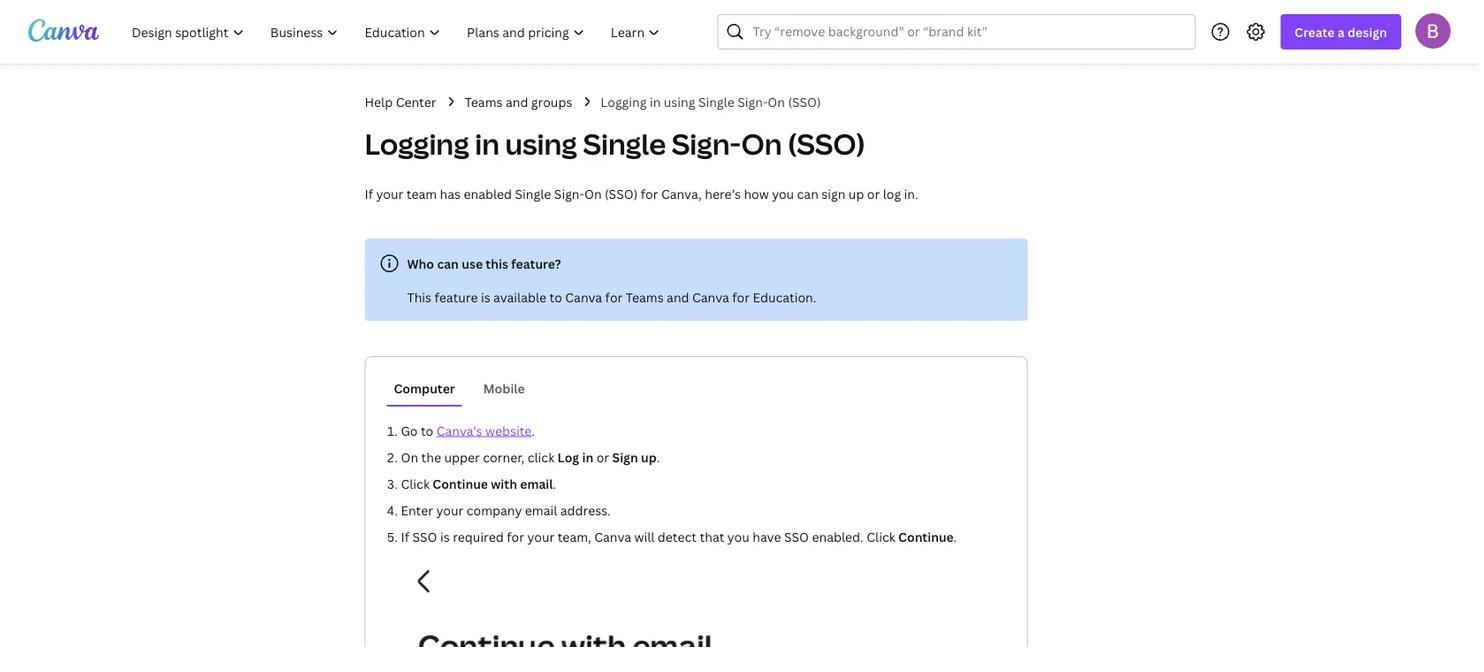 Task type: vqa. For each thing, say whether or not it's contained in the screenshot.
own
no



Task type: locate. For each thing, give the bounding box(es) containing it.
if
[[365, 185, 373, 202], [401, 528, 410, 545]]

2 horizontal spatial single
[[699, 93, 735, 110]]

0 horizontal spatial continue
[[433, 475, 488, 492]]

is
[[481, 289, 491, 306], [440, 528, 450, 545]]

1 horizontal spatial continue
[[899, 528, 954, 545]]

0 horizontal spatial click
[[401, 475, 430, 492]]

0 vertical spatial can
[[797, 185, 819, 202]]

continue
[[433, 475, 488, 492], [899, 528, 954, 545]]

1 vertical spatial single
[[583, 125, 666, 163]]

enabled.
[[812, 528, 864, 545]]

to
[[550, 289, 562, 306], [421, 422, 434, 439]]

.
[[532, 422, 535, 439], [657, 449, 660, 466], [553, 475, 557, 492], [954, 528, 957, 545]]

0 horizontal spatial you
[[728, 528, 750, 545]]

teams and groups
[[465, 93, 573, 110]]

your left team,
[[527, 528, 555, 545]]

or
[[867, 185, 880, 202], [597, 449, 609, 466]]

2 horizontal spatial in
[[650, 93, 661, 110]]

go to canva's website .
[[401, 422, 535, 439]]

can left use
[[437, 255, 459, 272]]

1 horizontal spatial your
[[436, 502, 464, 519]]

this
[[486, 255, 508, 272]]

0 vertical spatial (sso)
[[788, 93, 821, 110]]

website
[[486, 422, 532, 439]]

0 vertical spatial up
[[849, 185, 864, 202]]

to right go on the bottom left of the page
[[421, 422, 434, 439]]

0 vertical spatial your
[[376, 185, 404, 202]]

1 vertical spatial is
[[440, 528, 450, 545]]

1 sso from the left
[[413, 528, 437, 545]]

0 horizontal spatial up
[[641, 449, 657, 466]]

continue right enabled. at right
[[899, 528, 954, 545]]

click right enabled. at right
[[867, 528, 896, 545]]

0 vertical spatial to
[[550, 289, 562, 306]]

corner,
[[483, 449, 525, 466]]

for
[[641, 185, 658, 202], [605, 289, 623, 306], [733, 289, 750, 306], [507, 528, 524, 545]]

2 sso from the left
[[784, 528, 809, 545]]

1 horizontal spatial if
[[401, 528, 410, 545]]

1 horizontal spatial you
[[772, 185, 794, 202]]

logging down center at left
[[365, 125, 469, 163]]

canva
[[565, 289, 602, 306], [693, 289, 730, 306], [595, 528, 632, 545]]

sign
[[613, 449, 638, 466]]

0 vertical spatial if
[[365, 185, 373, 202]]

email down click
[[520, 475, 553, 492]]

2 horizontal spatial your
[[527, 528, 555, 545]]

you right how
[[772, 185, 794, 202]]

0 vertical spatial email
[[520, 475, 553, 492]]

1 horizontal spatial click
[[867, 528, 896, 545]]

sign
[[822, 185, 846, 202]]

1 horizontal spatial or
[[867, 185, 880, 202]]

groups
[[531, 93, 573, 110]]

sso right have
[[784, 528, 809, 545]]

you
[[772, 185, 794, 202], [728, 528, 750, 545]]

1 horizontal spatial and
[[667, 289, 689, 306]]

can left sign
[[797, 185, 819, 202]]

(sso)
[[788, 93, 821, 110], [788, 125, 866, 163], [605, 185, 638, 202]]

2 vertical spatial (sso)
[[605, 185, 638, 202]]

will
[[635, 528, 655, 545]]

1 horizontal spatial can
[[797, 185, 819, 202]]

address.
[[561, 502, 611, 519]]

2 vertical spatial single
[[515, 185, 551, 202]]

0 horizontal spatial or
[[597, 449, 609, 466]]

and
[[506, 93, 528, 110], [667, 289, 689, 306]]

feature
[[435, 289, 478, 306]]

0 vertical spatial logging
[[601, 93, 647, 110]]

0 vertical spatial teams
[[465, 93, 503, 110]]

sso down enter
[[413, 528, 437, 545]]

1 horizontal spatial teams
[[626, 289, 664, 306]]

canva right available at top
[[565, 289, 602, 306]]

teams and groups link
[[465, 92, 573, 111]]

up right sign
[[849, 185, 864, 202]]

mobile button
[[477, 371, 532, 405]]

or left "sign"
[[597, 449, 609, 466]]

click continue with email .
[[401, 475, 557, 492]]

0 vertical spatial you
[[772, 185, 794, 202]]

0 vertical spatial and
[[506, 93, 528, 110]]

can
[[797, 185, 819, 202], [437, 255, 459, 272]]

in
[[650, 93, 661, 110], [475, 125, 500, 163], [582, 449, 594, 466]]

1 vertical spatial email
[[525, 502, 558, 519]]

your right enter
[[436, 502, 464, 519]]

is left required on the bottom left of page
[[440, 528, 450, 545]]

to right available at top
[[550, 289, 562, 306]]

education.
[[753, 289, 817, 306]]

is right feature
[[481, 289, 491, 306]]

logging right groups
[[601, 93, 647, 110]]

teams
[[465, 93, 503, 110], [626, 289, 664, 306]]

0 horizontal spatial if
[[365, 185, 373, 202]]

your
[[376, 185, 404, 202], [436, 502, 464, 519], [527, 528, 555, 545]]

1 vertical spatial click
[[867, 528, 896, 545]]

on
[[768, 93, 785, 110], [742, 125, 782, 163], [585, 185, 602, 202], [401, 449, 418, 466]]

1 vertical spatial your
[[436, 502, 464, 519]]

detect
[[658, 528, 697, 545]]

company
[[467, 502, 522, 519]]

0 vertical spatial using
[[664, 93, 696, 110]]

sso
[[413, 528, 437, 545], [784, 528, 809, 545]]

go
[[401, 422, 418, 439]]

1 vertical spatial (sso)
[[788, 125, 866, 163]]

this
[[407, 289, 432, 306]]

continue down upper
[[433, 475, 488, 492]]

2 vertical spatial in
[[582, 449, 594, 466]]

0 vertical spatial single
[[699, 93, 735, 110]]

if your team has enabled single sign-on (sso) for canva, here's how you can sign up or log in.
[[365, 185, 919, 202]]

0 horizontal spatial to
[[421, 422, 434, 439]]

logging in using single sign-on (sso)
[[601, 93, 821, 110], [365, 125, 866, 163]]

upper
[[444, 449, 480, 466]]

click up enter
[[401, 475, 430, 492]]

with
[[491, 475, 517, 492]]

1 horizontal spatial sso
[[784, 528, 809, 545]]

0 horizontal spatial is
[[440, 528, 450, 545]]

up
[[849, 185, 864, 202], [641, 449, 657, 466]]

or left log
[[867, 185, 880, 202]]

1 vertical spatial logging
[[365, 125, 469, 163]]

1 vertical spatial in
[[475, 125, 500, 163]]

0 horizontal spatial your
[[376, 185, 404, 202]]

1 vertical spatial and
[[667, 289, 689, 306]]

a
[[1338, 23, 1345, 40]]

1 horizontal spatial is
[[481, 289, 491, 306]]

1 vertical spatial if
[[401, 528, 410, 545]]

your left team
[[376, 185, 404, 202]]

1 vertical spatial continue
[[899, 528, 954, 545]]

single
[[699, 93, 735, 110], [583, 125, 666, 163], [515, 185, 551, 202]]

0 horizontal spatial and
[[506, 93, 528, 110]]

logging in using single sign-on (sso) link
[[601, 92, 821, 111]]

1 vertical spatial can
[[437, 255, 459, 272]]

email
[[520, 475, 553, 492], [525, 502, 558, 519]]

0 vertical spatial continue
[[433, 475, 488, 492]]

sign-
[[738, 93, 768, 110], [672, 125, 742, 163], [554, 185, 585, 202]]

if down enter
[[401, 528, 410, 545]]

0 horizontal spatial single
[[515, 185, 551, 202]]

1 horizontal spatial using
[[664, 93, 696, 110]]

1 vertical spatial using
[[505, 125, 577, 163]]

0 horizontal spatial teams
[[465, 93, 503, 110]]

using
[[664, 93, 696, 110], [505, 125, 577, 163]]

0 vertical spatial is
[[481, 289, 491, 306]]

logging
[[601, 93, 647, 110], [365, 125, 469, 163]]

email for address.
[[525, 502, 558, 519]]

how
[[744, 185, 769, 202]]

0 horizontal spatial sso
[[413, 528, 437, 545]]

up right "sign"
[[641, 449, 657, 466]]

here's
[[705, 185, 741, 202]]

if sso is required for your team, canva will detect that you have sso enabled. click continue .
[[401, 528, 957, 545]]

email left address.
[[525, 502, 558, 519]]

the
[[421, 449, 441, 466]]

click
[[401, 475, 430, 492], [867, 528, 896, 545]]

if left team
[[365, 185, 373, 202]]

have
[[753, 528, 781, 545]]

you right the that
[[728, 528, 750, 545]]



Task type: describe. For each thing, give the bounding box(es) containing it.
0 vertical spatial logging in using single sign-on (sso)
[[601, 93, 821, 110]]

click
[[528, 449, 555, 466]]

if for if sso is required for your team, canva will detect that you have sso enabled. click continue .
[[401, 528, 410, 545]]

0 horizontal spatial in
[[475, 125, 500, 163]]

create a design
[[1295, 23, 1388, 40]]

log
[[883, 185, 901, 202]]

top level navigation element
[[120, 14, 675, 50]]

computer button
[[387, 371, 462, 405]]

1 vertical spatial sign-
[[672, 125, 742, 163]]

1 horizontal spatial to
[[550, 289, 562, 306]]

center
[[396, 93, 437, 110]]

1 horizontal spatial single
[[583, 125, 666, 163]]

canva,
[[661, 185, 702, 202]]

1 horizontal spatial in
[[582, 449, 594, 466]]

2 vertical spatial sign-
[[554, 185, 585, 202]]

0 horizontal spatial using
[[505, 125, 577, 163]]

create a design button
[[1281, 14, 1402, 50]]

bob builder image
[[1416, 13, 1451, 48]]

1 vertical spatial logging in using single sign-on (sso)
[[365, 125, 866, 163]]

0 horizontal spatial can
[[437, 255, 459, 272]]

who can use this feature?
[[407, 255, 561, 272]]

Try "remove background" or "brand kit" search field
[[753, 15, 1185, 49]]

1 horizontal spatial logging
[[601, 93, 647, 110]]

computer
[[394, 380, 455, 397]]

mobile
[[484, 380, 525, 397]]

0 vertical spatial in
[[650, 93, 661, 110]]

has
[[440, 185, 461, 202]]

your for company
[[436, 502, 464, 519]]

canva's website link
[[437, 422, 532, 439]]

create
[[1295, 23, 1335, 40]]

0 vertical spatial sign-
[[738, 93, 768, 110]]

that
[[700, 528, 725, 545]]

email for .
[[520, 475, 553, 492]]

available
[[494, 289, 547, 306]]

team
[[407, 185, 437, 202]]

log
[[558, 449, 579, 466]]

help center
[[365, 93, 437, 110]]

1 vertical spatial to
[[421, 422, 434, 439]]

design
[[1348, 23, 1388, 40]]

this feature is available to canva for teams and canva for education.
[[407, 289, 817, 306]]

enter your company email address.
[[401, 502, 611, 519]]

0 vertical spatial or
[[867, 185, 880, 202]]

canva left will
[[595, 528, 632, 545]]

required
[[453, 528, 504, 545]]

1 vertical spatial teams
[[626, 289, 664, 306]]

1 vertical spatial up
[[641, 449, 657, 466]]

if for if your team has enabled single sign-on (sso) for canva, here's how you can sign up or log in.
[[365, 185, 373, 202]]

canva left education.
[[693, 289, 730, 306]]

your for team
[[376, 185, 404, 202]]

team,
[[558, 528, 591, 545]]

enabled
[[464, 185, 512, 202]]

enter
[[401, 502, 433, 519]]

canva's
[[437, 422, 483, 439]]

use
[[462, 255, 483, 272]]

in.
[[904, 185, 919, 202]]

1 vertical spatial or
[[597, 449, 609, 466]]

single inside logging in using single sign-on (sso) link
[[699, 93, 735, 110]]

who
[[407, 255, 434, 272]]

2 vertical spatial your
[[527, 528, 555, 545]]

help
[[365, 93, 393, 110]]

help center link
[[365, 92, 437, 111]]

0 vertical spatial click
[[401, 475, 430, 492]]

is for feature
[[481, 289, 491, 306]]

1 vertical spatial you
[[728, 528, 750, 545]]

0 horizontal spatial logging
[[365, 125, 469, 163]]

on the upper corner, click log in or sign up .
[[401, 449, 660, 466]]

1 horizontal spatial up
[[849, 185, 864, 202]]

feature?
[[511, 255, 561, 272]]

is for sso
[[440, 528, 450, 545]]



